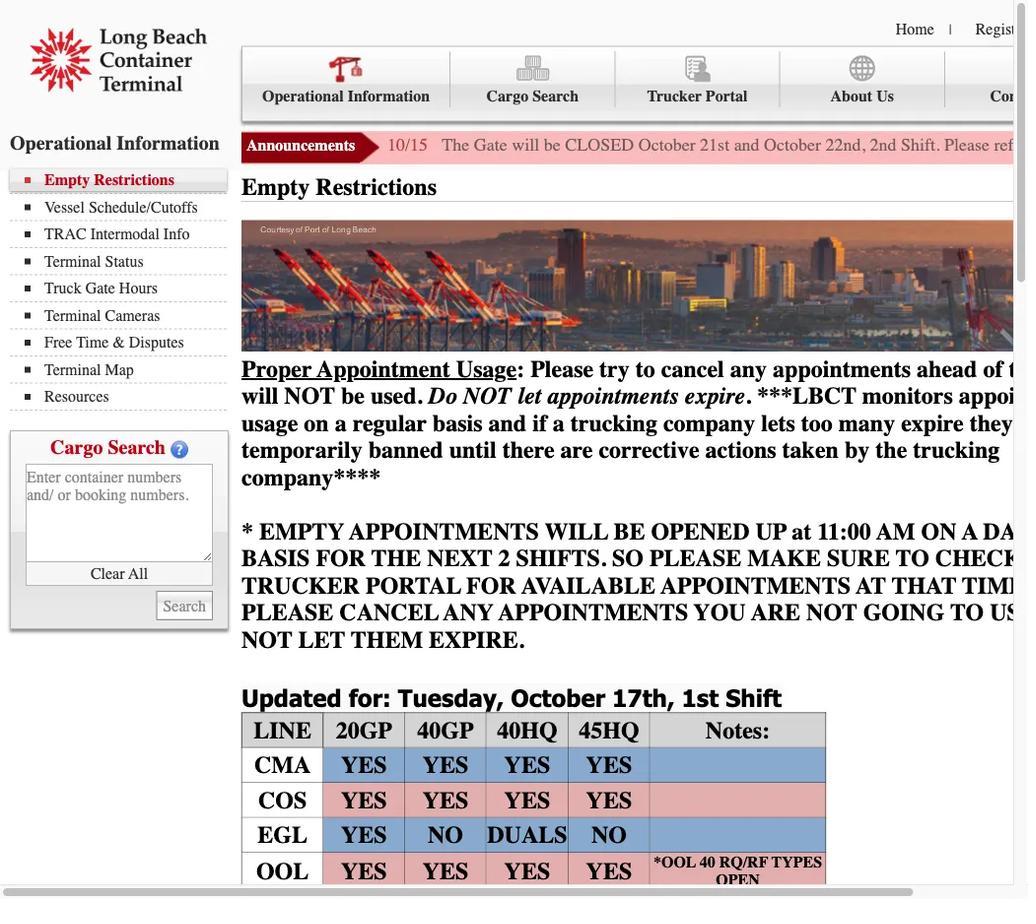 Task type: describe. For each thing, give the bounding box(es) containing it.
at
[[792, 519, 811, 546]]

* empty appointments will be opened up at 11:00 am on a dail
[[241, 519, 1028, 654]]

cancel
[[661, 356, 724, 383]]

***lbct
[[757, 383, 857, 410]]

operational information inside menu bar
[[262, 87, 430, 105]]

tuesday,
[[398, 684, 504, 712]]

*ool 40 rq/rf types open
[[653, 854, 822, 890]]

*
[[241, 519, 253, 546]]

empty restrictions link
[[25, 171, 227, 189]]

be
[[613, 519, 645, 546]]

schedule/cutoffs
[[89, 198, 198, 216]]

to
[[636, 356, 655, 383]]

types
[[771, 854, 822, 872]]

about
[[830, 87, 872, 105]]

2 no from the left
[[591, 822, 627, 850]]

empty
[[259, 519, 344, 546]]

vessel schedule/cutoffs link
[[25, 198, 227, 216]]

line
[[254, 717, 311, 745]]

disputes
[[129, 334, 184, 352]]

do not let appointments expire
[[428, 383, 745, 410]]

shift.
[[901, 135, 940, 155]]

portal
[[706, 87, 748, 105]]

2nd
[[870, 135, 897, 155]]

cargo inside menu bar
[[486, 87, 529, 105]]

1 no from the left
[[428, 822, 463, 850]]

10/15
[[387, 135, 428, 155]]

1 vertical spatial search
[[108, 437, 166, 459]]

1 terminal from the top
[[44, 252, 101, 271]]

cargo search link
[[451, 52, 615, 107]]

of
[[983, 356, 1003, 383]]

for:
[[349, 684, 391, 712]]

home link
[[896, 20, 934, 38]]

on
[[921, 519, 957, 546]]

updated
[[241, 684, 342, 712]]

dail
[[983, 519, 1028, 546]]

shift
[[726, 684, 782, 712]]

40hq
[[497, 717, 557, 745]]

restrictions for empty restrictions
[[316, 174, 437, 201]]

time
[[76, 334, 109, 352]]

cma
[[254, 752, 311, 780]]

open
[[716, 872, 760, 890]]

appointments
[[349, 519, 539, 546]]

free
[[44, 334, 72, 352]]

empty restrictions vessel schedule/cutoffs trac intermodal info terminal status truck gate hours terminal cameras free time & disputes terminal map resources
[[44, 171, 198, 406]]

empty for empty restrictions
[[241, 174, 310, 201]]

11:00
[[817, 519, 871, 546]]

do
[[428, 383, 457, 410]]

3 terminal from the top
[[44, 361, 101, 379]]

21st
[[700, 135, 730, 155]]

40
[[699, 854, 715, 872]]

clear all button
[[26, 563, 213, 586]]

proper
[[241, 356, 312, 383]]

announcements
[[246, 137, 355, 155]]

2 horizontal spatial october
[[764, 135, 821, 155]]

0 horizontal spatial october
[[511, 684, 605, 712]]

refer
[[994, 135, 1028, 155]]

40gp
[[417, 717, 474, 745]]

1st
[[682, 684, 719, 712]]

operational inside operational information link
[[262, 87, 344, 105]]

register
[[975, 20, 1028, 38]]

22nd,
[[826, 135, 865, 155]]

truck gate hours link
[[25, 279, 227, 298]]

appointments inside ": please try to cancel any appointments ahead of tim"
[[773, 356, 911, 383]]

resources link
[[25, 388, 227, 406]]

menu bar containing operational information
[[241, 46, 1028, 122]]

&
[[113, 334, 125, 352]]

empty restrictions
[[241, 174, 437, 201]]

20gp
[[336, 717, 392, 745]]

info
[[163, 225, 190, 243]]

updated for: tuesday, october 17th, 1st shift
[[241, 684, 782, 712]]

a
[[962, 519, 978, 546]]

notes:
[[706, 717, 770, 745]]

closed
[[565, 135, 634, 155]]

hours
[[119, 279, 158, 298]]

ahead
[[917, 356, 977, 383]]

empty for empty restrictions vessel schedule/cutoffs trac intermodal info terminal status truck gate hours terminal cameras free time & disputes terminal map resources
[[44, 171, 90, 189]]

appoin
[[959, 383, 1028, 410]]

trucker portal
[[647, 87, 748, 105]]

17th,
[[612, 684, 675, 712]]

any
[[730, 356, 767, 383]]

1 horizontal spatial please
[[944, 135, 990, 155]]



Task type: locate. For each thing, give the bounding box(es) containing it.
monitors
[[862, 383, 953, 410]]

*ool
[[653, 854, 696, 872]]

1 vertical spatial please
[[530, 356, 593, 383]]

0 horizontal spatial no
[[428, 822, 463, 850]]

october up 40hq
[[511, 684, 605, 712]]

empty inside empty restrictions vessel schedule/cutoffs trac intermodal info terminal status truck gate hours terminal cameras free time & disputes terminal map resources
[[44, 171, 90, 189]]

the
[[442, 135, 469, 155]]

1 vertical spatial information
[[117, 132, 220, 154]]

am
[[876, 519, 915, 546]]

will
[[512, 135, 539, 155]]

: please try to cancel any appointments ahead of tim
[[241, 356, 1028, 410]]

cargo search up will at top
[[486, 87, 579, 105]]

clear
[[91, 565, 125, 583]]

1 horizontal spatial cargo search
[[486, 87, 579, 105]]

about us link
[[780, 52, 945, 107]]

operational
[[262, 87, 344, 105], [10, 132, 112, 154]]

0 vertical spatial terminal
[[44, 252, 101, 271]]

cameras
[[105, 307, 160, 325]]

not
[[463, 383, 512, 410]]

1 horizontal spatial gate
[[474, 135, 507, 155]]

trucker
[[647, 87, 702, 105]]

0 horizontal spatial empty
[[44, 171, 90, 189]]

terminal map link
[[25, 361, 227, 379]]

resources
[[44, 388, 109, 406]]

0 horizontal spatial cargo
[[50, 437, 103, 459]]

please
[[944, 135, 990, 155], [530, 356, 593, 383]]

appointments
[[773, 356, 911, 383], [547, 383, 679, 410]]

vessel
[[44, 198, 85, 216]]

.
[[745, 383, 751, 410]]

menu bar
[[241, 46, 1028, 122], [10, 169, 237, 411]]

1 horizontal spatial search
[[532, 87, 579, 105]]

2 terminal from the top
[[44, 307, 101, 325]]

restrictions up vessel schedule/cutoffs link
[[94, 171, 174, 189]]

us
[[876, 87, 894, 105]]

cargo search down resources link
[[50, 437, 166, 459]]

1 horizontal spatial information
[[348, 87, 430, 105]]

0 vertical spatial search
[[532, 87, 579, 105]]

cargo
[[486, 87, 529, 105], [50, 437, 103, 459]]

None submit
[[156, 591, 213, 621]]

opened
[[651, 519, 750, 546]]

usage
[[456, 356, 517, 383]]

october right and
[[764, 135, 821, 155]]

information inside operational information link
[[348, 87, 430, 105]]

0 vertical spatial cargo
[[486, 87, 529, 105]]

0 vertical spatial gate
[[474, 135, 507, 155]]

gate inside empty restrictions vessel schedule/cutoffs trac intermodal info terminal status truck gate hours terminal cameras free time & disputes terminal map resources
[[85, 279, 115, 298]]

terminal
[[44, 252, 101, 271], [44, 307, 101, 325], [44, 361, 101, 379]]

appointment
[[317, 356, 450, 383]]

0 horizontal spatial information
[[117, 132, 220, 154]]

free time & disputes link
[[25, 334, 227, 352]]

1 vertical spatial cargo search
[[50, 437, 166, 459]]

proper appointment usage
[[241, 356, 517, 383]]

gate right the
[[474, 135, 507, 155]]

1 horizontal spatial operational
[[262, 87, 344, 105]]

1 horizontal spatial menu bar
[[241, 46, 1028, 122]]

0 vertical spatial please
[[944, 135, 990, 155]]

empty up vessel
[[44, 171, 90, 189]]

trac
[[44, 225, 86, 243]]

1 horizontal spatial cargo
[[486, 87, 529, 105]]

all
[[128, 565, 148, 583]]

conta link
[[945, 52, 1028, 107]]

45hq
[[579, 717, 639, 745]]

ool
[[256, 858, 309, 885]]

1 horizontal spatial october
[[638, 135, 695, 155]]

rq/rf
[[719, 854, 768, 872]]

let
[[518, 383, 541, 410]]

search
[[532, 87, 579, 105], [108, 437, 166, 459]]

restrictions
[[94, 171, 174, 189], [316, 174, 437, 201]]

operational information link
[[242, 52, 451, 107]]

1 horizontal spatial empty
[[241, 174, 310, 201]]

up
[[755, 519, 786, 546]]

0 vertical spatial cargo search
[[486, 87, 579, 105]]

and
[[734, 135, 760, 155]]

0 vertical spatial operational
[[262, 87, 344, 105]]

yes
[[341, 752, 387, 780], [423, 752, 469, 780], [504, 752, 550, 780], [586, 752, 632, 780], [341, 787, 387, 815], [423, 787, 469, 815], [504, 787, 550, 815], [586, 787, 632, 815], [341, 822, 387, 850], [341, 858, 387, 885], [423, 858, 469, 885], [504, 858, 550, 885], [586, 858, 632, 885]]

search up be
[[532, 87, 579, 105]]

please left refer
[[944, 135, 990, 155]]

menu bar containing empty restrictions
[[10, 169, 237, 411]]

0 horizontal spatial appointments
[[547, 383, 679, 410]]

october left '21st'
[[638, 135, 695, 155]]

1 vertical spatial cargo
[[50, 437, 103, 459]]

0 horizontal spatial restrictions
[[94, 171, 174, 189]]

0 horizontal spatial search
[[108, 437, 166, 459]]

restrictions inside empty restrictions vessel schedule/cutoffs trac intermodal info terminal status truck gate hours terminal cameras free time & disputes terminal map resources
[[94, 171, 174, 189]]

gate
[[474, 135, 507, 155], [85, 279, 115, 298]]

0 horizontal spatial please
[[530, 356, 593, 383]]

0 horizontal spatial operational
[[10, 132, 112, 154]]

0 vertical spatial menu bar
[[241, 46, 1028, 122]]

0 horizontal spatial operational information
[[10, 132, 220, 154]]

please right :
[[530, 356, 593, 383]]

operational information up announcements
[[262, 87, 430, 105]]

information up 10/15
[[348, 87, 430, 105]]

1 vertical spatial operational information
[[10, 132, 220, 154]]

information up "empty restrictions" link
[[117, 132, 220, 154]]

Enter container numbers and/ or booking numbers.  text field
[[26, 464, 213, 563]]

intermodal
[[90, 225, 160, 243]]

be
[[544, 135, 560, 155]]

0 horizontal spatial menu bar
[[10, 169, 237, 411]]

please inside ": please try to cancel any appointments ahead of tim"
[[530, 356, 593, 383]]

status
[[105, 252, 144, 271]]

terminal status link
[[25, 252, 227, 271]]

cargo down the resources
[[50, 437, 103, 459]]

expire
[[685, 383, 745, 410]]

1 horizontal spatial no
[[591, 822, 627, 850]]

0 horizontal spatial gate
[[85, 279, 115, 298]]

egl
[[258, 822, 307, 850]]

operational up vessel
[[10, 132, 112, 154]]

truck
[[44, 279, 81, 298]]

cos
[[258, 787, 307, 815]]

1 horizontal spatial appointments
[[773, 356, 911, 383]]

cargo search inside menu bar
[[486, 87, 579, 105]]

no right duals
[[591, 822, 627, 850]]

terminal down trac
[[44, 252, 101, 271]]

2 vertical spatial terminal
[[44, 361, 101, 379]]

restrictions for empty restrictions vessel schedule/cutoffs trac intermodal info terminal status truck gate hours terminal cameras free time & disputes terminal map resources
[[94, 171, 174, 189]]

terminal down truck
[[44, 307, 101, 325]]

|
[[949, 22, 952, 37]]

try
[[599, 356, 630, 383]]

gate down status
[[85, 279, 115, 298]]

0 horizontal spatial cargo search
[[50, 437, 166, 459]]

1 vertical spatial gate
[[85, 279, 115, 298]]

1 horizontal spatial restrictions
[[316, 174, 437, 201]]

0 vertical spatial operational information
[[262, 87, 430, 105]]

operational up announcements
[[262, 87, 344, 105]]

operational information up "empty restrictions" link
[[10, 132, 220, 154]]

restrictions down 10/15
[[316, 174, 437, 201]]

home
[[896, 20, 934, 38]]

10/15 the gate will be closed october 21st and october 22nd, 2nd shift. please refer 
[[387, 135, 1028, 155]]

. ***lbct monitors appoin
[[241, 383, 1028, 491]]

no left duals
[[428, 822, 463, 850]]

october
[[638, 135, 695, 155], [764, 135, 821, 155], [511, 684, 605, 712]]

0 vertical spatial information
[[348, 87, 430, 105]]

1 vertical spatial menu bar
[[10, 169, 237, 411]]

cargo search
[[486, 87, 579, 105], [50, 437, 166, 459]]

:
[[517, 356, 525, 383]]

clear all
[[91, 565, 148, 583]]

1 horizontal spatial operational information
[[262, 87, 430, 105]]

duals
[[487, 822, 567, 850]]

empty
[[44, 171, 90, 189], [241, 174, 310, 201]]

about us
[[830, 87, 894, 105]]

1 vertical spatial operational
[[10, 132, 112, 154]]

search down resources link
[[108, 437, 166, 459]]

1 vertical spatial terminal
[[44, 307, 101, 325]]

empty down announcements
[[241, 174, 310, 201]]

trucker portal link
[[615, 52, 780, 107]]

map
[[105, 361, 134, 379]]

terminal up the resources
[[44, 361, 101, 379]]

cargo up will at top
[[486, 87, 529, 105]]



Task type: vqa. For each thing, say whether or not it's contained in the screenshot.


